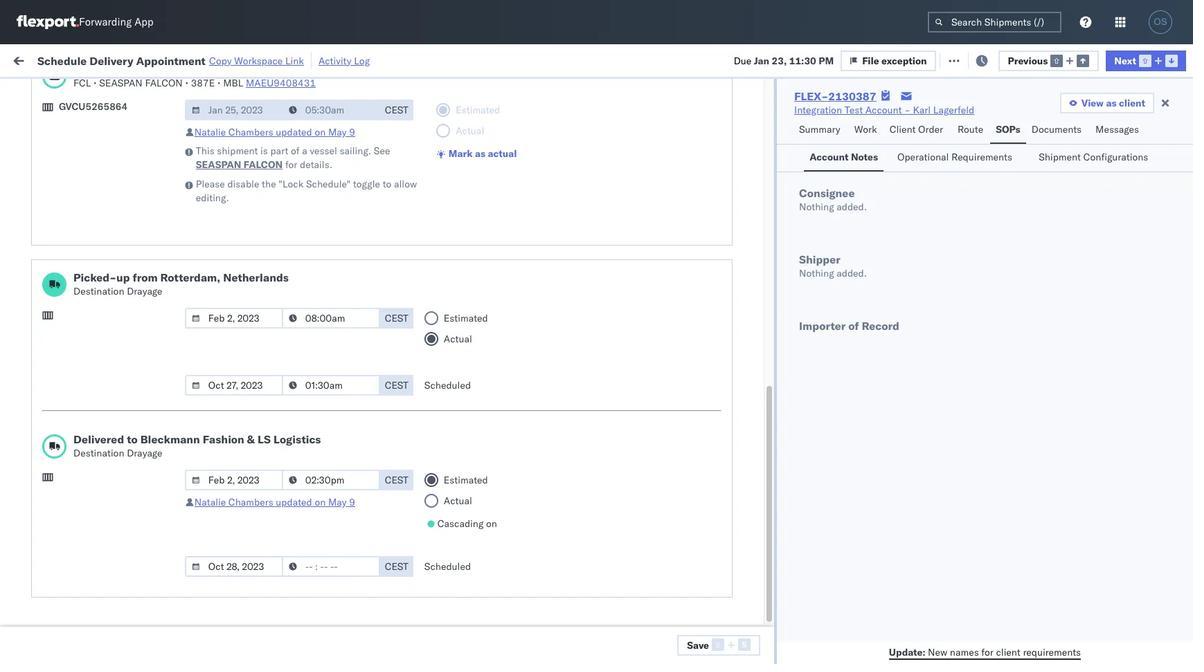 Task type: vqa. For each thing, say whether or not it's contained in the screenshot.
the 8:30 pm est, jan 30, 2023 associated with Schedule Pickup from Rotterdam, Netherlands
yes



Task type: describe. For each thing, give the bounding box(es) containing it.
scheduled for picked-up from rotterdam, netherlands
[[424, 380, 471, 392]]

los for 2nd 'schedule pickup from los angeles, ca' button
[[131, 160, 146, 173]]

app
[[134, 16, 153, 29]]

hlxu8034992 for schedule pickup from los angeles, ca link related to first 'schedule pickup from los angeles, ca' button
[[1000, 107, 1068, 119]]

10 resize handle column header from the left
[[1158, 107, 1175, 665]]

next
[[1115, 54, 1136, 67]]

1 schedule pickup from los angeles, ca button from the top
[[32, 99, 197, 128]]

pm down mmm d, yyyy text field at bottom
[[246, 595, 262, 607]]

schedule for schedule delivery appointment button related to 2:59 am edt, nov 5, 2022
[[32, 137, 73, 149]]

workitem button
[[8, 110, 201, 124]]

6 resize handle column header from the left
[[719, 107, 735, 665]]

clearance inside button
[[107, 191, 152, 203]]

5, for 2:59 am edt, nov 5, 2022 schedule delivery appointment link
[[309, 137, 318, 150]]

disable
[[227, 178, 259, 190]]

0 vertical spatial work
[[151, 54, 176, 66]]

9 resize handle column header from the left
[[1093, 107, 1109, 665]]

requirements
[[952, 151, 1012, 163]]

for inside this shipment is part of a vessel sailing. see seaspan falcon for details.
[[285, 159, 297, 171]]

3 schedule pickup from los angeles, ca button from the top
[[32, 221, 197, 250]]

2022 for first 'schedule pickup from los angeles, ca' button
[[320, 107, 345, 119]]

workitem
[[15, 113, 51, 123]]

due
[[734, 54, 752, 67]]

8:30 am est, feb 3, 2023
[[223, 564, 343, 577]]

blocked,
[[170, 86, 205, 96]]

of inside this shipment is part of a vessel sailing. see seaspan falcon for details.
[[291, 145, 300, 157]]

4 1846748 from the top
[[794, 198, 836, 211]]

0 horizontal spatial 23,
[[311, 381, 326, 394]]

2:00 am est, nov 9, 2022
[[223, 198, 344, 211]]

0 vertical spatial 11:30
[[789, 54, 816, 67]]

flex-1846748 for 2nd 'schedule pickup from los angeles, ca' button
[[765, 168, 836, 180]]

schedule pickup from rotterdam, netherlands button for 11:30 pm est, jan 23, 2023
[[32, 373, 197, 402]]

on left log
[[340, 54, 351, 66]]

3 flex-2130384 from the top
[[765, 595, 836, 607]]

pm down &
[[246, 473, 262, 485]]

forwarding app link
[[17, 15, 153, 29]]

2130387 for 11:30 pm est, jan 28, 2023
[[794, 442, 836, 455]]

Search Work text field
[[727, 50, 878, 70]]

to inside please disable the "lock schedule" toggle to allow editing.
[[383, 178, 392, 190]]

record
[[862, 319, 900, 333]]

8 ocean fcl from the top
[[424, 412, 472, 424]]

destination inside "delivered to bleckmann fashion & ls logistics destination drayage"
[[73, 447, 124, 460]]

delivery for 8:30 am est, feb 3, 2023
[[70, 563, 105, 576]]

mbl/mawb numbers button
[[936, 110, 1096, 124]]

3 dec from the top
[[288, 320, 306, 333]]

los for 3rd 'schedule pickup from los angeles, ca' button
[[131, 221, 146, 234]]

Search Shipments (/) text field
[[928, 12, 1062, 33]]

1 actual from the top
[[444, 333, 472, 346]]

confirm delivery for 8:30
[[32, 563, 105, 576]]

as for view
[[1106, 97, 1117, 109]]

13 ocean fcl from the top
[[424, 595, 472, 607]]

import work button
[[112, 44, 181, 75]]

dec for from
[[288, 229, 306, 241]]

angeles, for schedule pickup from los angeles, ca link corresponding to second 'schedule pickup from los angeles, ca' button from the bottom of the page
[[149, 343, 187, 356]]

confirm pickup from los angeles, ca
[[32, 282, 181, 309]]

2 ceau7522281, from the top
[[853, 137, 924, 150]]

the
[[262, 178, 276, 190]]

upload for 11:30 pm est, jan 28, 2023
[[32, 435, 63, 447]]

on down 28,
[[315, 497, 326, 509]]

filtered by:
[[14, 85, 63, 97]]

0 horizontal spatial file
[[862, 54, 879, 67]]

schedule"
[[306, 178, 351, 190]]

activity log
[[319, 54, 370, 67]]

a
[[302, 145, 307, 157]]

ready
[[106, 86, 131, 96]]

2 confirm pickup from rotterdam, netherlands link from the top
[[32, 617, 197, 644]]

angeles, for schedule pickup from los angeles, ca link related to first 'schedule pickup from los angeles, ca' button
[[149, 99, 187, 112]]

1 upload customs clearance documents link from the top
[[32, 190, 197, 218]]

upload customs clearance documents inside button
[[32, 191, 152, 217]]

nothing for consignee
[[799, 201, 834, 213]]

importer of record
[[799, 319, 900, 333]]

2 mmm d, yyyy text field from the top
[[185, 308, 283, 329]]

schedule pickup from rotterdam, netherlands link for 8:30 pm est, jan 30, 2023
[[32, 495, 197, 523]]

8:30 for schedule pickup from rotterdam, netherlands
[[223, 503, 244, 516]]

1846748 for schedule pickup from los angeles, ca link related to first 'schedule pickup from los angeles, ca' button
[[794, 107, 836, 119]]

2 flex-2130384 from the top
[[765, 503, 836, 516]]

flex-1889466 for confirm pickup from los angeles, ca
[[765, 290, 836, 302]]

schedule delivery appointment link for 8:30 pm est, jan 30, 2023
[[32, 471, 170, 485]]

allow
[[394, 178, 417, 190]]

9 ocean fcl from the top
[[424, 473, 472, 485]]

feb for 6,
[[288, 625, 305, 637]]

2:59 am est, jan 25, 2023
[[223, 412, 347, 424]]

11 ocean fcl from the top
[[424, 534, 472, 546]]

work,
[[146, 86, 168, 96]]

1 horizontal spatial file exception
[[956, 54, 1021, 66]]

maeu9408431 button
[[246, 77, 316, 89]]

schedule for 8:30 pm est, jan 30, 2023's schedule delivery appointment button
[[32, 472, 73, 484]]

2 resize handle column header from the left
[[352, 107, 368, 665]]

due jan 23, 11:30 pm
[[734, 54, 834, 67]]

fashion
[[203, 433, 244, 447]]

1889466 for schedule delivery appointment
[[794, 259, 836, 272]]

batch action
[[1115, 54, 1175, 66]]

actual
[[488, 148, 517, 160]]

2 flex-1846748 from the top
[[765, 137, 836, 150]]

2 hlxu6269489, from the top
[[927, 137, 998, 150]]

cest for 4th mmm d, yyyy text box
[[385, 474, 409, 487]]

3 2130384 from the top
[[794, 595, 836, 607]]

shipment configurations
[[1039, 151, 1148, 163]]

confirm delivery button for 8:30 am est, feb 3, 2023
[[32, 563, 105, 578]]

pickup for 8:30 pm est, jan 30, 2023's schedule pickup from rotterdam, netherlands link
[[75, 496, 105, 508]]

3 • from the left
[[217, 77, 221, 89]]

am for fifth 'schedule pickup from los angeles, ca' button from the top of the page
[[246, 412, 262, 424]]

ca for 2nd 'schedule pickup from los angeles, ca' button
[[32, 174, 45, 187]]

added. for consignee
[[837, 201, 867, 213]]

up
[[116, 271, 130, 285]]

flex-1889466 for confirm delivery
[[765, 320, 836, 333]]

cascading on
[[437, 518, 497, 530]]

4 8:30 from the top
[[223, 595, 244, 607]]

bosch for schedule pickup from los angeles, ca link for 3rd 'schedule pickup from los angeles, ca' button
[[514, 229, 541, 241]]

- inside integration test account - karl lagerfeld link
[[905, 104, 911, 116]]

3 mmm d, yyyy text field from the top
[[185, 375, 283, 396]]

delivery for 8:30 pm est, jan 30, 2023
[[75, 472, 111, 484]]

customs for 8:30
[[66, 587, 105, 599]]

1 cest from the top
[[385, 104, 409, 116]]

2 ocean fcl from the top
[[424, 137, 472, 150]]

pm up 2:59 am est, jan 25, 2023
[[252, 381, 268, 394]]

pickup for first confirm pickup from rotterdam, netherlands link from the top
[[70, 526, 100, 538]]

shipper
[[799, 253, 841, 267]]

toggle
[[353, 178, 380, 190]]

pickup for schedule pickup from rotterdam, netherlands link related to 11:30 pm est, jan 23, 2023
[[75, 374, 105, 386]]

24,
[[308, 320, 324, 333]]

2:59 for schedule pickup from los angeles, ca link related to first 'schedule pickup from los angeles, ca' button
[[223, 107, 244, 119]]

14 ocean fcl from the top
[[424, 625, 472, 637]]

deadline button
[[216, 110, 355, 124]]

cest for second mmm d, yyyy text box from the bottom
[[385, 380, 409, 392]]

schedule pickup from los angeles, ca for schedule pickup from los angeles, ca link related to 2nd 'schedule pickup from los angeles, ca' button
[[32, 160, 187, 187]]

drayage inside "delivered to bleckmann fashion & ls logistics destination drayage"
[[127, 447, 162, 460]]

dec for appointment
[[288, 259, 306, 272]]

consignee nothing added.
[[799, 186, 867, 213]]

1 confirm pickup from rotterdam, netherlands button from the top
[[32, 525, 197, 554]]

5, for schedule pickup from los angeles, ca link related to 2nd 'schedule pickup from los angeles, ca' button
[[309, 168, 318, 180]]

confirm for 2nd confirm pickup from rotterdam, netherlands button from the top
[[32, 617, 67, 630]]

activity
[[319, 54, 352, 67]]

cascading
[[437, 518, 484, 530]]

12 ocean fcl from the top
[[424, 564, 472, 577]]

vandelay west
[[604, 412, 669, 424]]

fcl for schedule pickup from los angeles, ca link for 3rd 'schedule pickup from los angeles, ca' button
[[455, 229, 472, 241]]

ca for second 'schedule pickup from los angeles, ca' button from the bottom of the page
[[32, 357, 45, 369]]

natalie chambers updated on may 9 for 1st natalie chambers updated on may 9 button from the top of the page
[[194, 126, 355, 139]]

4 2130384 from the top
[[794, 625, 836, 637]]

4 flex-2130384 from the top
[[765, 625, 836, 637]]

25,
[[306, 412, 321, 424]]

copy workspace link button
[[209, 54, 304, 67]]

angeles, for schedule pickup from los angeles, ca link related to 2nd 'schedule pickup from los angeles, ca' button
[[149, 160, 187, 173]]

schedule for 2nd 'schedule pickup from los angeles, ca' button
[[32, 160, 73, 173]]

schedule for second 'schedule pickup from los angeles, ca' button from the bottom of the page
[[32, 343, 73, 356]]

los for fifth 'schedule pickup from los angeles, ca' button from the top of the page
[[131, 404, 146, 417]]

2 estimated from the top
[[444, 474, 488, 487]]

1 estimated from the top
[[444, 312, 488, 325]]

6 ocean fcl from the top
[[424, 351, 472, 363]]

los for first 'schedule pickup from los angeles, ca' button
[[131, 99, 146, 112]]

2 • from the left
[[185, 77, 188, 89]]

this shipment is part of a vessel sailing. see seaspan falcon for details.
[[196, 145, 390, 171]]

gvcu5265864
[[59, 100, 128, 113]]

2:59 am edt, nov 5, 2022 for first 'schedule pickup from los angeles, ca' button
[[223, 107, 345, 119]]

nov right the "part"
[[289, 137, 307, 150]]

logistics
[[274, 433, 321, 447]]

bleckmann
[[140, 433, 200, 447]]

pickup for 1st confirm pickup from rotterdam, netherlands link from the bottom
[[70, 617, 100, 630]]

schedule delivery appointment link for 2:59 am est, dec 14, 2022
[[32, 258, 170, 272]]

schedule delivery appointment copy workspace link
[[37, 54, 304, 68]]

9:00 am est, dec 24, 2022
[[223, 320, 350, 333]]

on right cascading
[[486, 518, 497, 530]]

9:00
[[223, 320, 244, 333]]

log
[[354, 54, 370, 67]]

schedule pickup from los angeles, ca for schedule pickup from los angeles, ca link related to first 'schedule pickup from los angeles, ca' button
[[32, 99, 187, 126]]

flexport. image
[[17, 15, 79, 29]]

fcl for first confirm pickup from rotterdam, netherlands link from the top
[[455, 534, 472, 546]]

route
[[958, 123, 984, 136]]

1 horizontal spatial of
[[848, 319, 859, 333]]

schedule pickup from los angeles, ca for schedule pickup from los angeles, ca link corresponding to second 'schedule pickup from los angeles, ca' button from the bottom of the page
[[32, 343, 187, 369]]

summary
[[799, 123, 840, 136]]

5, for schedule pickup from los angeles, ca link related to first 'schedule pickup from los angeles, ca' button
[[309, 107, 318, 119]]

import work
[[118, 54, 176, 66]]

save button
[[677, 636, 760, 657]]

ca for confirm pickup from los angeles, ca button
[[32, 296, 45, 309]]

risk
[[287, 54, 303, 66]]

upload inside button
[[32, 191, 63, 203]]

10 ocean fcl from the top
[[424, 503, 472, 516]]

2 confirm pickup from rotterdam, netherlands button from the top
[[32, 617, 197, 646]]

4 ocean fcl from the top
[[424, 259, 472, 272]]

1 resize handle column header from the left
[[198, 107, 215, 665]]

cest for 3rd mmm d, yyyy text box from the bottom of the page
[[385, 312, 409, 325]]

2 actual from the top
[[444, 495, 472, 508]]

operational
[[898, 151, 949, 163]]

save
[[687, 640, 709, 652]]

0 horizontal spatial seaspan
[[99, 77, 143, 89]]

1 natalie chambers updated on may 9 button from the top
[[194, 126, 355, 139]]

chambers for 1st natalie chambers updated on may 9 button from the top of the page
[[228, 126, 273, 139]]

2 edt, from the top
[[265, 137, 286, 150]]

1 confirm pickup from rotterdam, netherlands link from the top
[[32, 525, 197, 553]]

shipper nothing added.
[[799, 253, 867, 280]]

confirm for confirm delivery button related to 8:30 am est, feb 3, 2023
[[32, 563, 67, 576]]

schedule pickup from rotterdam, netherlands button for 8:30 pm est, jan 30, 2023
[[32, 495, 197, 524]]

4 ceau7522281, hlxu6269489, hlxu8034992 from the top
[[853, 198, 1068, 211]]

am for 9:00 am est, dec 24, 2022 confirm delivery button
[[246, 320, 262, 333]]

bosch ocean test for schedule pickup from los angeles, ca link for 3rd 'schedule pickup from los angeles, ca' button
[[514, 229, 593, 241]]

pickup for schedule pickup from los angeles, ca link for 3rd 'schedule pickup from los angeles, ca' button
[[75, 221, 105, 234]]

9 for 1st natalie chambers updated on may 9 button from the top of the page
[[349, 126, 355, 139]]

2130387 for 11:30 pm est, jan 23, 2023
[[794, 381, 836, 394]]

filtered
[[14, 85, 48, 97]]

1 mmm d, yyyy text field from the top
[[185, 100, 283, 121]]

1846748 for schedule pickup from los angeles, ca link related to 2nd 'schedule pickup from los angeles, ca' button
[[794, 168, 836, 180]]

clearance for 8:30
[[107, 587, 152, 599]]

4 mmm d, yyyy text field from the top
[[185, 470, 283, 491]]

operational requirements button
[[892, 145, 1025, 172]]

1 ocean fcl from the top
[[424, 107, 472, 119]]

1 -- : -- -- text field from the top
[[282, 100, 380, 121]]

new
[[928, 646, 948, 659]]

upload customs clearance documents link for 8:30 pm est, feb 4, 2023
[[32, 586, 197, 614]]

upload customs clearance documents link for 11:30 pm est, jan 28, 2023
[[32, 434, 197, 462]]

upload customs clearance documents button
[[32, 190, 197, 219]]

1846748 for 2:59 am edt, nov 5, 2022 schedule delivery appointment link
[[794, 137, 836, 150]]

schedule delivery appointment button for 2:59 am est, dec 14, 2022
[[32, 258, 170, 273]]

seaspan falcon link
[[196, 158, 283, 172]]

1 horizontal spatial 23,
[[772, 54, 787, 67]]

container numbers
[[853, 107, 890, 129]]

order
[[918, 123, 943, 136]]

10 am from the top
[[246, 625, 262, 637]]

on up vessel
[[315, 126, 326, 139]]

notes
[[851, 151, 878, 163]]

track
[[353, 54, 376, 66]]

flex id button
[[735, 110, 832, 124]]

test123456 for schedule pickup from los angeles, ca link related to first 'schedule pickup from los angeles, ca' button
[[943, 107, 1002, 119]]

am for schedule delivery appointment button related to 2:59 am edt, nov 5, 2022
[[246, 137, 262, 150]]

integration test account - karl lagerfeld link
[[794, 103, 975, 117]]

progress
[[217, 86, 252, 96]]

4,
[[307, 595, 316, 607]]

natalie chambers updated on may 9 for first natalie chambers updated on may 9 button from the bottom of the page
[[194, 497, 355, 509]]

schedule pickup from los angeles, ca link for 2nd 'schedule pickup from los angeles, ca' button
[[32, 160, 197, 187]]

hlxu6269489, for 2nd 'schedule pickup from los angeles, ca' button
[[927, 168, 998, 180]]

part
[[270, 145, 288, 157]]

view as client button
[[1060, 93, 1154, 114]]

7 ocean fcl from the top
[[424, 381, 472, 394]]

scheduled for delivered to bleckmann fashion & ls logistics
[[424, 561, 471, 573]]

1662119
[[794, 412, 836, 424]]

updated for 1st natalie chambers updated on may 9 button from the top of the page
[[276, 126, 312, 139]]

status : ready for work, blocked, in progress
[[76, 86, 252, 96]]

2 2:59 am edt, nov 5, 2022 from the top
[[223, 137, 345, 150]]

appointment for 8:30 pm est, jan 30, 2023
[[113, 472, 170, 484]]

bosch for schedule delivery appointment link associated with 2:59 am est, dec 14, 2022
[[514, 259, 541, 272]]

seaspan inside this shipment is part of a vessel sailing. see seaspan falcon for details.
[[196, 159, 241, 171]]

shipment
[[217, 145, 258, 157]]



Task type: locate. For each thing, give the bounding box(es) containing it.
mmm d, yyyy text field up fashion
[[185, 375, 283, 396]]

1 vertical spatial drayage
[[127, 447, 162, 460]]

natalie chambers updated on may 9 button
[[194, 126, 355, 139], [194, 497, 355, 509]]

documents button
[[1026, 117, 1090, 144]]

14, down 9,
[[308, 229, 324, 241]]

2 customs from the top
[[66, 435, 105, 447]]

1 vertical spatial natalie chambers updated on may 9
[[194, 497, 355, 509]]

schedule delivery appointment link down delivered
[[32, 471, 170, 485]]

schedule pickup from los angeles, ca up upload customs clearance documents button at left top
[[32, 160, 187, 187]]

batch action button
[[1094, 50, 1184, 70]]

1 ceau7522281, hlxu6269489, hlxu8034992 from the top
[[853, 107, 1068, 119]]

uetu5238478
[[927, 259, 995, 271], [927, 320, 995, 332]]

2 may from the top
[[328, 497, 347, 509]]

flex-1846748 up shipper
[[765, 198, 836, 211]]

1 vertical spatial as
[[475, 148, 486, 160]]

0 vertical spatial clearance
[[107, 191, 152, 203]]

8:30 for confirm delivery
[[223, 564, 244, 577]]

ceau7522281, hlxu6269489, hlxu8034992 for schedule pickup from los angeles, ca link related to 2nd 'schedule pickup from los angeles, ca' button
[[853, 168, 1068, 180]]

1 vertical spatial chambers
[[228, 497, 273, 509]]

2022 for schedule delivery appointment button related to 2:59 am edt, nov 5, 2022
[[320, 137, 345, 150]]

drayage inside picked-up from rotterdam, netherlands destination drayage
[[127, 285, 162, 298]]

1 horizontal spatial •
[[185, 77, 188, 89]]

2 natalie from the top
[[194, 497, 226, 509]]

flex-1846748
[[765, 107, 836, 119], [765, 137, 836, 150], [765, 168, 836, 180], [765, 198, 836, 211]]

schedule delivery appointment link down workitem button
[[32, 136, 170, 150]]

2022 for 2nd 'schedule pickup from los angeles, ca' button
[[320, 168, 345, 180]]

0 vertical spatial to
[[383, 178, 392, 190]]

4 confirm from the top
[[32, 563, 67, 576]]

importer
[[799, 319, 846, 333]]

14, for schedule delivery appointment
[[308, 259, 324, 272]]

ceau7522281, hlxu6269489, hlxu8034992 up route
[[853, 107, 1068, 119]]

pickup for schedule pickup from los angeles, ca link for fifth 'schedule pickup from los angeles, ca' button from the top of the page
[[75, 404, 105, 417]]

nothing down consignee
[[799, 201, 834, 213]]

fcl for schedule delivery appointment link associated with 2:59 am est, dec 14, 2022
[[455, 259, 472, 272]]

messages
[[1096, 123, 1139, 136]]

on
[[340, 54, 351, 66], [315, 126, 326, 139], [315, 497, 326, 509], [486, 518, 497, 530]]

23, up the 25,
[[311, 381, 326, 394]]

workspace
[[234, 54, 283, 67]]

0 vertical spatial -- : -- -- text field
[[282, 308, 380, 329]]

natalie
[[194, 126, 226, 139], [194, 497, 226, 509]]

1 confirm delivery from the top
[[32, 320, 105, 332]]

11:30 for 11:30 pm est, jan 23, 2023
[[223, 381, 250, 394]]

confirm pickup from rotterdam, netherlands for first confirm pickup from rotterdam, netherlands link from the top
[[32, 526, 174, 552]]

added.
[[837, 201, 867, 213], [837, 267, 867, 280]]

0 vertical spatial updated
[[276, 126, 312, 139]]

hlxu6269489, down operational requirements button
[[927, 198, 998, 211]]

ceau7522281, hlxu6269489, hlxu8034992 down operational requirements button
[[853, 198, 1068, 211]]

fcl for 2:59 am edt, nov 5, 2022 schedule delivery appointment link
[[455, 137, 472, 150]]

pickup inside confirm pickup from los angeles, ca
[[70, 282, 100, 295]]

0 vertical spatial 23,
[[772, 54, 787, 67]]

added. inside consignee nothing added.
[[837, 201, 867, 213]]

action
[[1145, 54, 1175, 66]]

0 vertical spatial natalie chambers updated on may 9 button
[[194, 126, 355, 139]]

-- : -- -- text field for mmm d, yyyy text field at bottom
[[282, 557, 380, 578]]

28,
[[311, 442, 326, 455]]

2 vertical spatial customs
[[66, 587, 105, 599]]

4 hlxu8034992 from the top
[[1000, 198, 1068, 211]]

natalie chambers updated on may 9 button down deadline button
[[194, 126, 355, 139]]

2 1846748 from the top
[[794, 137, 836, 150]]

this
[[196, 145, 214, 157]]

0 vertical spatial feb
[[288, 564, 305, 577]]

previous button
[[998, 50, 1099, 71]]

vessel
[[310, 145, 337, 157]]

los down ready
[[131, 99, 146, 112]]

falcon inside this shipment is part of a vessel sailing. see seaspan falcon for details.
[[244, 159, 283, 171]]

ocean
[[424, 107, 452, 119], [424, 137, 452, 150], [544, 137, 572, 150], [424, 229, 452, 241], [544, 229, 572, 241], [634, 229, 662, 241], [424, 259, 452, 272], [544, 259, 572, 272], [634, 259, 662, 272], [424, 320, 452, 333], [424, 351, 452, 363], [424, 381, 452, 394], [424, 412, 452, 424], [424, 473, 452, 485], [424, 503, 452, 516], [424, 534, 452, 546], [424, 564, 452, 577], [424, 595, 452, 607], [424, 625, 452, 637]]

natalie chambers updated on may 9 button down 11:30 pm est, jan 28, 2023
[[194, 497, 355, 509]]

1 vertical spatial falcon
[[244, 159, 283, 171]]

by:
[[50, 85, 63, 97]]

my work
[[14, 50, 75, 70]]

1 schedule delivery appointment link from the top
[[32, 136, 170, 150]]

0 horizontal spatial as
[[475, 148, 486, 160]]

flex-2130387 for 8:30 am est, feb 3, 2023
[[765, 564, 836, 577]]

1 vertical spatial 8:30 pm est, jan 30, 2023
[[223, 503, 346, 516]]

6:00
[[223, 625, 244, 637]]

delivered to bleckmann fashion & ls logistics destination drayage
[[73, 433, 321, 460]]

delivery for 9:00 am est, dec 24, 2022
[[70, 320, 105, 332]]

upload
[[32, 191, 63, 203], [32, 435, 63, 447], [32, 587, 63, 599]]

1 horizontal spatial exception
[[976, 54, 1021, 66]]

2 drayage from the top
[[127, 447, 162, 460]]

schedule pickup from los angeles, ca for schedule pickup from los angeles, ca link for 3rd 'schedule pickup from los angeles, ca' button
[[32, 221, 187, 248]]

natalie up the "this"
[[194, 126, 226, 139]]

0 vertical spatial 2:59 am est, dec 14, 2022
[[223, 229, 350, 241]]

8:30 pm est, feb 4, 2023
[[223, 595, 342, 607]]

5, right the a
[[309, 137, 318, 150]]

to right delivered
[[127, 433, 138, 447]]

forwarding app
[[79, 16, 153, 29]]

seaspan
[[99, 77, 143, 89], [196, 159, 241, 171]]

0 vertical spatial upload customs clearance documents
[[32, 191, 152, 217]]

1 schedule pickup from los angeles, ca from the top
[[32, 99, 187, 126]]

2 vertical spatial edt,
[[265, 168, 286, 180]]

1 upload customs clearance documents from the top
[[32, 191, 152, 217]]

natalie down "delivered to bleckmann fashion & ls logistics destination drayage"
[[194, 497, 226, 509]]

deadline
[[223, 113, 257, 123]]

1 8:30 from the top
[[223, 473, 244, 485]]

0 vertical spatial confirm delivery button
[[32, 319, 105, 334]]

6,
[[307, 625, 316, 637]]

chambers for first natalie chambers updated on may 9 button from the bottom of the page
[[228, 497, 273, 509]]

2:59 for schedule pickup from los angeles, ca link for 3rd 'schedule pickup from los angeles, ca' button
[[223, 229, 244, 241]]

work
[[40, 50, 75, 70]]

exception down search shipments (/) text field
[[976, 54, 1021, 66]]

integration
[[794, 104, 842, 116], [604, 381, 652, 394], [604, 442, 652, 455], [604, 473, 652, 485], [604, 503, 652, 516], [604, 534, 652, 546], [604, 564, 652, 577], [604, 595, 652, 607], [604, 625, 652, 637]]

0 vertical spatial may
[[328, 126, 347, 139]]

1 lhuu7894563, from the top
[[853, 259, 925, 271]]

2 vertical spatial upload customs clearance documents
[[32, 587, 152, 613]]

pickup for schedule pickup from los angeles, ca link corresponding to second 'schedule pickup from los angeles, ca' button from the bottom of the page
[[75, 343, 105, 356]]

30, for schedule delivery appointment
[[305, 473, 320, 485]]

0 vertical spatial upload
[[32, 191, 63, 203]]

rotterdam, inside picked-up from rotterdam, netherlands destination drayage
[[160, 271, 220, 285]]

4 hlxu6269489, from the top
[[927, 198, 998, 211]]

4 ceau7522281, from the top
[[853, 198, 924, 211]]

flex-1893174
[[765, 351, 836, 363]]

2 hlxu8034992 from the top
[[1000, 137, 1068, 150]]

1 vandelay from the left
[[514, 412, 554, 424]]

2 updated from the top
[[276, 497, 312, 509]]

2 schedule pickup from los angeles, ca button from the top
[[32, 160, 197, 189]]

4 resize handle column header from the left
[[490, 107, 507, 665]]

upload customs clearance documents for 11:30 pm est, jan 28, 2023
[[32, 435, 152, 461]]

0 vertical spatial edt,
[[265, 107, 286, 119]]

5 ocean fcl from the top
[[424, 320, 472, 333]]

2:59 am edt, nov 5, 2022 down the "part"
[[223, 168, 345, 180]]

confirm pickup from los angeles, ca link
[[32, 282, 197, 309]]

los inside confirm pickup from los angeles, ca
[[125, 282, 140, 295]]

0 horizontal spatial to
[[127, 433, 138, 447]]

delivered
[[73, 433, 124, 447]]

netherlands for 8:30 pm est, jan 30, 2023's schedule pickup from rotterdam, netherlands link
[[32, 509, 86, 522]]

schedule delivery appointment for 2:59 am est, dec 14, 2022
[[32, 259, 170, 271]]

seaspan down import
[[99, 77, 143, 89]]

1 horizontal spatial client
[[1119, 97, 1145, 109]]

os
[[1154, 17, 1167, 27]]

11:30 up flex-2130387 link
[[789, 54, 816, 67]]

-- : -- -- text field for 3rd mmm d, yyyy text box from the bottom of the page
[[282, 308, 380, 329]]

3 upload from the top
[[32, 587, 63, 599]]

0 vertical spatial schedule delivery appointment button
[[32, 136, 170, 151]]

client
[[1119, 97, 1145, 109], [996, 646, 1021, 659]]

schedule pickup from los angeles, ca link up upload customs clearance documents button at left top
[[32, 160, 197, 187]]

1889466 for schedule pickup from los angeles, ca
[[794, 229, 836, 241]]

copy
[[209, 54, 232, 67]]

1 horizontal spatial as
[[1106, 97, 1117, 109]]

4 1889466 from the top
[[794, 320, 836, 333]]

fcl • seaspan falcon • 387e • mbl maeu9408431
[[73, 77, 316, 89]]

1 horizontal spatial file
[[956, 54, 973, 66]]

8:30 up 8:30 pm est, feb 4, 2023
[[223, 564, 244, 577]]

lhuu7894563, uetu5238478 for 9:00 am est, dec 24, 2022
[[853, 320, 995, 332]]

8 resize handle column header from the left
[[920, 107, 936, 665]]

confirm inside confirm pickup from los angeles, ca
[[32, 282, 67, 295]]

0 vertical spatial confirm delivery
[[32, 320, 105, 332]]

am for 3rd 'schedule pickup from los angeles, ca' button
[[246, 229, 262, 241]]

1 2:59 am est, dec 14, 2022 from the top
[[223, 229, 350, 241]]

feb left 6,
[[288, 625, 305, 637]]

activity log button
[[319, 53, 370, 69]]

customs inside button
[[66, 191, 105, 203]]

2 confirm delivery from the top
[[32, 563, 105, 576]]

3 confirm from the top
[[32, 526, 67, 538]]

1 2130384 from the top
[[794, 473, 836, 485]]

-- : -- -- text field down 28,
[[282, 470, 380, 491]]

3 schedule pickup from los angeles, ca link from the top
[[32, 221, 197, 248]]

file up flex-2130387 link
[[862, 54, 879, 67]]

1 vertical spatial uetu5238478
[[927, 320, 995, 332]]

test123456 for schedule pickup from los angeles, ca link related to 2nd 'schedule pickup from los angeles, ca' button
[[943, 168, 1002, 180]]

0 vertical spatial 8:30 pm est, jan 30, 2023
[[223, 473, 346, 485]]

from inside confirm pickup from los angeles, ca
[[102, 282, 122, 295]]

0 vertical spatial uetu5238478
[[927, 259, 995, 271]]

387e
[[191, 77, 215, 89]]

client
[[890, 123, 916, 136]]

mode
[[424, 113, 445, 123]]

picked-
[[73, 271, 116, 285]]

1846748 up consignee
[[794, 168, 836, 180]]

angeles, right the up
[[143, 282, 181, 295]]

ca inside confirm pickup from los angeles, ca
[[32, 296, 45, 309]]

schedule pickup from los angeles, ca down upload customs clearance documents button at left top
[[32, 221, 187, 248]]

1 schedule delivery appointment button from the top
[[32, 136, 170, 151]]

as inside 'button'
[[1106, 97, 1117, 109]]

2 14, from the top
[[308, 259, 324, 272]]

drayage down the up
[[127, 285, 162, 298]]

numbers right route button
[[994, 113, 1028, 123]]

2 dec from the top
[[288, 259, 306, 272]]

schedule pickup from los angeles, ca down ready
[[32, 99, 187, 126]]

los down upload customs clearance documents button at left top
[[131, 221, 146, 234]]

2 2130384 from the top
[[794, 503, 836, 516]]

0 vertical spatial confirm pickup from rotterdam, netherlands link
[[32, 525, 197, 553]]

7 resize handle column header from the left
[[830, 107, 846, 665]]

to inside "delivered to bleckmann fashion & ls logistics destination drayage"
[[127, 433, 138, 447]]

schedule delivery appointment button for 2:59 am edt, nov 5, 2022
[[32, 136, 170, 151]]

ceau7522281, for upload customs clearance documents button at left top
[[853, 198, 924, 211]]

2 vertical spatial schedule delivery appointment
[[32, 472, 170, 484]]

1 vertical spatial seaspan
[[196, 159, 241, 171]]

nothing inside consignee nothing added.
[[799, 201, 834, 213]]

pickup for schedule pickup from los angeles, ca link related to 2nd 'schedule pickup from los angeles, ca' button
[[75, 160, 105, 173]]

1 vertical spatial updated
[[276, 497, 312, 509]]

2 uetu5238478 from the top
[[927, 320, 995, 332]]

hlxu6269489, down operational requirements
[[927, 168, 998, 180]]

pm up flex-2130387 link
[[819, 54, 834, 67]]

1 horizontal spatial falcon
[[244, 159, 283, 171]]

MMM D, YYYY text field
[[185, 557, 283, 578]]

0 vertical spatial customs
[[66, 191, 105, 203]]

2 lhuu7894563, from the top
[[853, 320, 925, 332]]

5 schedule pickup from los angeles, ca link from the top
[[32, 403, 197, 431]]

0 vertical spatial seaspan
[[99, 77, 143, 89]]

1 ceau7522281, from the top
[[853, 107, 924, 119]]

1 vertical spatial confirm pickup from rotterdam, netherlands button
[[32, 617, 197, 646]]

fcl for schedule pickup from los angeles, ca link related to first 'schedule pickup from los angeles, ca' button
[[455, 107, 472, 119]]

account inside button
[[810, 151, 849, 163]]

schedule for first 'schedule pickup from los angeles, ca' button
[[32, 99, 73, 112]]

1 edt, from the top
[[265, 107, 286, 119]]

lhuu7894563, up record
[[853, 259, 925, 271]]

0 vertical spatial -- : -- -- text field
[[282, 100, 380, 121]]

client inside 'button'
[[1119, 97, 1145, 109]]

3 upload customs clearance documents link from the top
[[32, 586, 197, 614]]

updated
[[276, 126, 312, 139], [276, 497, 312, 509]]

nov
[[289, 107, 307, 119], [289, 137, 307, 150], [289, 168, 307, 180], [288, 198, 306, 211]]

2 added. from the top
[[837, 267, 867, 280]]

1 vertical spatial to
[[127, 433, 138, 447]]

1 horizontal spatial seaspan
[[196, 159, 241, 171]]

schedule delivery appointment up confirm pickup from los angeles, ca
[[32, 259, 170, 271]]

actual
[[444, 333, 472, 346], [444, 495, 472, 508]]

karl
[[913, 104, 931, 116], [723, 381, 740, 394], [723, 442, 740, 455], [723, 473, 740, 485], [723, 503, 740, 516], [723, 534, 740, 546], [723, 564, 740, 577], [723, 595, 740, 607], [723, 625, 740, 637]]

netherlands for first confirm pickup from rotterdam, netherlands link from the top
[[32, 540, 86, 552]]

snoozed : no
[[290, 86, 339, 96]]

chambers down &
[[228, 497, 273, 509]]

falcon
[[145, 77, 183, 89], [244, 159, 283, 171]]

nov for 2nd 'schedule pickup from los angeles, ca' button
[[289, 168, 307, 180]]

lhuu7894563, right importer
[[853, 320, 925, 332]]

schedule pickup from los angeles, ca link down ready
[[32, 99, 197, 126]]

3 schedule pickup from los angeles, ca from the top
[[32, 221, 187, 248]]

1846748 up the summary
[[794, 107, 836, 119]]

batch
[[1115, 54, 1142, 66]]

am for schedule delivery appointment button associated with 2:59 am est, dec 14, 2022
[[246, 259, 262, 272]]

1 vertical spatial upload
[[32, 435, 63, 447]]

as right mark
[[475, 148, 486, 160]]

1 vertical spatial client
[[996, 646, 1021, 659]]

numbers down the container
[[853, 118, 887, 129]]

(0)
[[225, 54, 243, 66]]

clearance for 11:30
[[107, 435, 152, 447]]

schedule delivery appointment down delivered
[[32, 472, 170, 484]]

2:00
[[223, 198, 244, 211]]

update: new names for client requirements
[[889, 646, 1081, 659]]

sops
[[996, 123, 1021, 136]]

schedule for schedule pickup from rotterdam, netherlands button associated with 11:30 pm est, jan 23, 2023
[[32, 374, 73, 386]]

5 resize handle column header from the left
[[580, 107, 597, 665]]

ca for fifth 'schedule pickup from los angeles, ca' button from the top of the page
[[32, 418, 45, 430]]

numbers inside container numbers
[[853, 118, 887, 129]]

nothing down shipper
[[799, 267, 834, 280]]

-- : -- -- text field up 4,
[[282, 557, 380, 578]]

destination inside picked-up from rotterdam, netherlands destination drayage
[[73, 285, 124, 298]]

5 cest from the top
[[385, 561, 409, 573]]

work down the container
[[854, 123, 877, 136]]

file
[[956, 54, 973, 66], [862, 54, 879, 67]]

0 horizontal spatial vandelay
[[514, 412, 554, 424]]

0 horizontal spatial :
[[100, 86, 103, 96]]

2 natalie chambers updated on may 9 button from the top
[[194, 497, 355, 509]]

1 9 from the top
[[349, 126, 355, 139]]

3 1889466 from the top
[[794, 290, 836, 302]]

ceau7522281, hlxu6269489, hlxu8034992 for 2:59 am edt, nov 5, 2022 schedule delivery appointment link
[[853, 137, 1068, 150]]

from inside picked-up from rotterdam, netherlands destination drayage
[[133, 271, 158, 285]]

1 1846748 from the top
[[794, 107, 836, 119]]

1 vertical spatial natalie chambers updated on may 9 button
[[194, 497, 355, 509]]

ceau7522281, hlxu6269489, hlxu8034992 down operational requirements
[[853, 168, 1068, 180]]

flex-1846748 button
[[742, 104, 839, 123], [742, 104, 839, 123], [742, 134, 839, 153], [742, 134, 839, 153], [742, 164, 839, 184], [742, 164, 839, 184], [742, 195, 839, 214], [742, 195, 839, 214]]

5 2:59 from the top
[[223, 259, 244, 272]]

mmm d, yyyy text field down picked-up from rotterdam, netherlands destination drayage
[[185, 308, 283, 329]]

4 2:59 from the top
[[223, 229, 244, 241]]

edt, down the maeu9408431
[[265, 107, 286, 119]]

23, right due
[[772, 54, 787, 67]]

-- : -- -- text field
[[282, 308, 380, 329], [282, 375, 380, 396]]

1 vertical spatial 5,
[[309, 137, 318, 150]]

3 clearance from the top
[[107, 587, 152, 599]]

confirm for 9:00 am est, dec 24, 2022 confirm delivery button
[[32, 320, 67, 332]]

0 horizontal spatial client
[[996, 646, 1021, 659]]

for down the "part"
[[285, 159, 297, 171]]

account notes button
[[804, 145, 884, 172]]

8:30 pm est, jan 30, 2023 for schedule pickup from rotterdam, netherlands
[[223, 503, 346, 516]]

destination down delivered
[[73, 447, 124, 460]]

picked-up from rotterdam, netherlands destination drayage
[[73, 271, 289, 298]]

0 vertical spatial schedule delivery appointment
[[32, 137, 170, 149]]

1 vertical spatial lhuu7894563, uetu5238478
[[853, 320, 995, 332]]

1 vertical spatial estimated
[[444, 474, 488, 487]]

account notes
[[810, 151, 878, 163]]

updated down deadline button
[[276, 126, 312, 139]]

11:30 left ls on the left
[[223, 442, 250, 455]]

lhuu7894563, for 9:00 am est, dec 24, 2022
[[853, 320, 925, 332]]

4 flex-1889466 from the top
[[765, 320, 836, 333]]

0 vertical spatial schedule pickup from rotterdam, netherlands link
[[32, 373, 197, 401]]

: for status
[[100, 86, 103, 96]]

schedule pickup from rotterdam, netherlands
[[32, 374, 180, 400], [32, 496, 180, 522]]

flex-1846748 up the summary
[[765, 107, 836, 119]]

1 schedule pickup from rotterdam, netherlands from the top
[[32, 374, 180, 400]]

ca for first 'schedule pickup from los angeles, ca' button
[[32, 113, 45, 126]]

drayage down bleckmann
[[127, 447, 162, 460]]

upload customs clearance documents for 8:30 pm est, feb 4, 2023
[[32, 587, 152, 613]]

1846748 down "account notes" button
[[794, 198, 836, 211]]

8:30 pm est, jan 30, 2023 down 11:30 pm est, jan 28, 2023
[[223, 473, 346, 485]]

1 vertical spatial 2:59 am est, dec 14, 2022
[[223, 259, 350, 272]]

0 vertical spatial 2:59 am edt, nov 5, 2022
[[223, 107, 345, 119]]

1 : from the left
[[100, 86, 103, 96]]

2 schedule pickup from rotterdam, netherlands button from the top
[[32, 495, 197, 524]]

1889466 for confirm delivery
[[794, 320, 836, 333]]

1 vertical spatial natalie
[[194, 497, 226, 509]]

requirements
[[1023, 646, 1081, 659]]

3 schedule delivery appointment from the top
[[32, 472, 170, 484]]

mmm d, yyyy text field down fashion
[[185, 470, 283, 491]]

4 schedule pickup from los angeles, ca button from the top
[[32, 342, 197, 372]]

to left allow
[[383, 178, 392, 190]]

2 vertical spatial -- : -- -- text field
[[282, 557, 380, 578]]

2 vertical spatial 5,
[[309, 168, 318, 180]]

1 horizontal spatial vandelay
[[604, 412, 644, 424]]

2:59 for 2:59 am edt, nov 5, 2022 schedule delivery appointment link
[[223, 137, 244, 150]]

in
[[207, 86, 215, 96]]

1 horizontal spatial :
[[322, 86, 324, 96]]

confirm pickup from rotterdam, netherlands for 1st confirm pickup from rotterdam, netherlands link from the bottom
[[32, 617, 174, 644]]

4 schedule pickup from los angeles, ca link from the top
[[32, 342, 197, 370]]

hlxu6269489, for first 'schedule pickup from los angeles, ca' button
[[927, 107, 998, 119]]

fcl for "confirm delivery" link corresponding to 9:00 am est, dec 24, 2022
[[455, 320, 472, 333]]

1 2:59 am edt, nov 5, 2022 from the top
[[223, 107, 345, 119]]

schedule pickup from los angeles, ca up delivered
[[32, 404, 187, 430]]

1 chambers from the top
[[228, 126, 273, 139]]

11:30 for 11:30 pm est, jan 28, 2023
[[223, 442, 250, 455]]

3 ocean fcl from the top
[[424, 229, 472, 241]]

2 horizontal spatial for
[[982, 646, 994, 659]]

0 horizontal spatial file exception
[[862, 54, 927, 67]]

2:59 am est, dec 14, 2022 for schedule pickup from los angeles, ca
[[223, 229, 350, 241]]

schedule delivery appointment button for 8:30 pm est, jan 30, 2023
[[32, 471, 170, 487]]

of left record
[[848, 319, 859, 333]]

0 vertical spatial estimated
[[444, 312, 488, 325]]

am
[[246, 107, 262, 119], [246, 137, 262, 150], [246, 168, 262, 180], [246, 198, 262, 211], [246, 229, 262, 241], [246, 259, 262, 272], [246, 320, 262, 333], [246, 412, 262, 424], [246, 564, 262, 577], [246, 625, 262, 637]]

8:30 for schedule delivery appointment
[[223, 473, 244, 485]]

flex-1889466 for schedule delivery appointment
[[765, 259, 836, 272]]

nov down the a
[[289, 168, 307, 180]]

1 vertical spatial for
[[285, 159, 297, 171]]

chambers down deadline
[[228, 126, 273, 139]]

updated down 11:30 pm est, jan 28, 2023
[[276, 497, 312, 509]]

1 vertical spatial confirm delivery
[[32, 563, 105, 576]]

2 schedule pickup from los angeles, ca link from the top
[[32, 160, 197, 187]]

4 flex-1846748 from the top
[[765, 198, 836, 211]]

9,
[[308, 198, 317, 211]]

angeles, inside confirm pickup from los angeles, ca
[[143, 282, 181, 295]]

: left ready
[[100, 86, 103, 96]]

netherlands
[[223, 271, 289, 285], [32, 387, 86, 400], [32, 509, 86, 522], [32, 540, 86, 552], [32, 631, 86, 644]]

hlxu8034992 for schedule pickup from los angeles, ca link related to 2nd 'schedule pickup from los angeles, ca' button
[[1000, 168, 1068, 180]]

2022 for schedule delivery appointment button associated with 2:59 am est, dec 14, 2022
[[326, 259, 350, 272]]

feb for 4,
[[287, 595, 304, 607]]

-- : -- -- text field for second mmm d, yyyy text box from the bottom
[[282, 375, 380, 396]]

2 2:59 am est, dec 14, 2022 from the top
[[223, 259, 350, 272]]

los for confirm pickup from los angeles, ca button
[[125, 282, 140, 295]]

schedule pickup from los angeles, ca button down upload customs clearance documents button at left top
[[32, 221, 197, 250]]

2 confirm delivery button from the top
[[32, 563, 105, 578]]

edt, down the "part"
[[265, 168, 286, 180]]

flex-1846748 down the summary
[[765, 137, 836, 150]]

cest
[[385, 104, 409, 116], [385, 312, 409, 325], [385, 380, 409, 392], [385, 474, 409, 487], [385, 561, 409, 573]]

natalie chambers updated on may 9 down 11:30 pm est, jan 28, 2023
[[194, 497, 355, 509]]

1 • from the left
[[93, 77, 97, 89]]

3,
[[307, 564, 316, 577]]

lhuu7894563, uetu5238478
[[853, 259, 995, 271], [853, 320, 995, 332]]

appointment for 2:59 am edt, nov 5, 2022
[[113, 137, 170, 149]]

los down confirm pickup from los angeles, ca button
[[131, 343, 146, 356]]

1 vertical spatial 23,
[[311, 381, 326, 394]]

0 vertical spatial of
[[291, 145, 300, 157]]

1 vertical spatial work
[[854, 123, 877, 136]]

schedule for schedule delivery appointment button associated with 2:59 am est, dec 14, 2022
[[32, 259, 73, 271]]

2 horizontal spatial •
[[217, 77, 221, 89]]

2 -- : -- -- text field from the top
[[282, 375, 380, 396]]

1 vertical spatial schedule delivery appointment button
[[32, 258, 170, 273]]

upload for 8:30 pm est, feb 4, 2023
[[32, 587, 63, 599]]

integration test account - karl lagerfeld
[[794, 104, 975, 116], [604, 381, 784, 394], [604, 442, 784, 455], [604, 473, 784, 485], [604, 503, 784, 516], [604, 534, 784, 546], [604, 564, 784, 577], [604, 595, 784, 607], [604, 625, 784, 637]]

nothing inside shipper nothing added.
[[799, 267, 834, 280]]

0 vertical spatial lhuu7894563, uetu5238478
[[853, 259, 995, 271]]

2 5, from the top
[[309, 137, 318, 150]]

sops button
[[990, 117, 1026, 144]]

confirm delivery button for 9:00 am est, dec 24, 2022
[[32, 319, 105, 334]]

0 vertical spatial 30,
[[305, 473, 320, 485]]

0 vertical spatial falcon
[[145, 77, 183, 89]]

0 vertical spatial dec
[[288, 229, 306, 241]]

1 vertical spatial schedule delivery appointment link
[[32, 258, 170, 272]]

cest for mmm d, yyyy text field at bottom
[[385, 561, 409, 573]]

edt, down deadline button
[[265, 137, 286, 150]]

0 horizontal spatial numbers
[[853, 118, 887, 129]]

1 vertical spatial -- : -- -- text field
[[282, 375, 380, 396]]

id
[[760, 113, 769, 123]]

5 am from the top
[[246, 229, 262, 241]]

2:59 am edt, nov 5, 2022 down maeu9408431 "button"
[[223, 107, 345, 119]]

schedule delivery appointment down workitem button
[[32, 137, 170, 149]]

2 vertical spatial 2:59 am edt, nov 5, 2022
[[223, 168, 345, 180]]

schedule pickup from rotterdam, netherlands button
[[32, 373, 197, 402], [32, 495, 197, 524]]

0 vertical spatial 9
[[349, 126, 355, 139]]

1 schedule delivery appointment from the top
[[32, 137, 170, 149]]

1 dec from the top
[[288, 229, 306, 241]]

1 vertical spatial customs
[[66, 435, 105, 447]]

details.
[[300, 159, 332, 171]]

0 vertical spatial upload customs clearance documents link
[[32, 190, 197, 218]]

los
[[131, 99, 146, 112], [131, 160, 146, 173], [131, 221, 146, 234], [125, 282, 140, 295], [131, 343, 146, 356], [131, 404, 146, 417]]

2 vertical spatial upload
[[32, 587, 63, 599]]

numbers for mbl/mawb numbers
[[994, 113, 1028, 123]]

test123456 down the requirements
[[943, 168, 1002, 180]]

2022
[[320, 107, 345, 119], [320, 137, 345, 150], [320, 168, 345, 180], [320, 198, 344, 211], [326, 229, 350, 241], [326, 259, 350, 272], [326, 320, 350, 333]]

pickup for confirm pickup from los angeles, ca link
[[70, 282, 100, 295]]

0 vertical spatial for
[[133, 86, 144, 96]]

flex-2130387 for 11:30 pm est, jan 23, 2023
[[765, 381, 836, 394]]

fcl for 8:30 pm est, jan 30, 2023's schedule pickup from rotterdam, netherlands link
[[455, 503, 472, 516]]

MMM D, YYYY text field
[[185, 100, 283, 121], [185, 308, 283, 329], [185, 375, 283, 396], [185, 470, 283, 491]]

next button
[[1106, 50, 1186, 71]]

resize handle column header
[[198, 107, 215, 665], [352, 107, 368, 665], [400, 107, 417, 665], [490, 107, 507, 665], [580, 107, 597, 665], [719, 107, 735, 665], [830, 107, 846, 665], [920, 107, 936, 665], [1093, 107, 1109, 665], [1158, 107, 1175, 665]]

0 vertical spatial nothing
[[799, 201, 834, 213]]

file down search shipments (/) text field
[[956, 54, 973, 66]]

appointment up status : ready for work, blocked, in progress
[[136, 54, 206, 68]]

8:30 up mmm d, yyyy text field at bottom
[[223, 503, 244, 516]]

lagerfeld
[[933, 104, 975, 116], [743, 381, 784, 394], [743, 442, 784, 455], [743, 473, 784, 485], [743, 503, 784, 516], [743, 534, 784, 546], [743, 564, 784, 577], [743, 595, 784, 607], [743, 625, 784, 637]]

appointment up confirm pickup from los angeles, ca link
[[113, 259, 170, 271]]

schedule pickup from los angeles, ca button up upload customs clearance documents button at left top
[[32, 160, 197, 189]]

file exception down search shipments (/) text field
[[956, 54, 1021, 66]]

schedule delivery appointment button up confirm pickup from los angeles, ca
[[32, 258, 170, 273]]

confirm delivery link for 8:30 am est, feb 3, 2023
[[32, 563, 105, 577]]

1 natalie from the top
[[194, 126, 226, 139]]

added. down consignee
[[837, 201, 867, 213]]

pm up mmm d, yyyy text field at bottom
[[246, 503, 262, 516]]

0 vertical spatial added.
[[837, 201, 867, 213]]

8:30 down fashion
[[223, 473, 244, 485]]

1 1889466 from the top
[[794, 229, 836, 241]]

nov for first 'schedule pickup from los angeles, ca' button
[[289, 107, 307, 119]]

1 am from the top
[[246, 107, 262, 119]]

ceau7522281, for first 'schedule pickup from los angeles, ca' button
[[853, 107, 924, 119]]

2022 for 3rd 'schedule pickup from los angeles, ca' button
[[326, 229, 350, 241]]

schedule pickup from rotterdam, netherlands for 8:30
[[32, 496, 180, 522]]

2 vertical spatial clearance
[[107, 587, 152, 599]]

2:59 am edt, nov 5, 2022 down deadline button
[[223, 137, 345, 150]]

8:30 pm est, jan 30, 2023 for schedule delivery appointment
[[223, 473, 346, 485]]

2 vertical spatial for
[[982, 646, 994, 659]]

natalie chambers updated on may 9 down deadline button
[[194, 126, 355, 139]]

seaspan down the "this"
[[196, 159, 241, 171]]

2:59 am est, dec 14, 2022 up 9:00 am est, dec 24, 2022
[[223, 259, 350, 272]]

3 resize handle column header from the left
[[400, 107, 417, 665]]

pm right fashion
[[252, 442, 268, 455]]

1 flex-2130384 from the top
[[765, 473, 836, 485]]

destination
[[73, 285, 124, 298], [73, 447, 124, 460]]

6 2:59 from the top
[[223, 412, 244, 424]]

6 ca from the top
[[32, 418, 45, 430]]

pickup for schedule pickup from los angeles, ca link related to first 'schedule pickup from los angeles, ca' button
[[75, 99, 105, 112]]

added. inside shipper nothing added.
[[837, 267, 867, 280]]

hlxu6269489, up route
[[927, 107, 998, 119]]

1 vertical spatial may
[[328, 497, 347, 509]]

jan
[[754, 54, 769, 67], [293, 381, 309, 394], [288, 412, 303, 424], [293, 442, 309, 455], [287, 473, 303, 485], [287, 503, 303, 516]]

2 confirm delivery link from the top
[[32, 563, 105, 577]]

1 uetu5238478 from the top
[[927, 259, 995, 271]]

0 vertical spatial schedule delivery appointment link
[[32, 136, 170, 150]]

5 schedule pickup from los angeles, ca button from the top
[[32, 403, 197, 432]]

netherlands inside picked-up from rotterdam, netherlands destination drayage
[[223, 271, 289, 285]]

nov left 9,
[[288, 198, 306, 211]]

0 horizontal spatial exception
[[882, 54, 927, 67]]

-- : -- -- text field
[[282, 100, 380, 121], [282, 470, 380, 491], [282, 557, 380, 578]]

2 vandelay from the left
[[604, 412, 644, 424]]

3 ceau7522281, hlxu6269489, hlxu8034992 from the top
[[853, 168, 1068, 180]]

1 vertical spatial destination
[[73, 447, 124, 460]]

bosch ocean test
[[514, 137, 593, 150], [514, 229, 593, 241], [604, 229, 683, 241], [514, 259, 593, 272], [604, 259, 683, 272]]

2 natalie chambers updated on may 9 from the top
[[194, 497, 355, 509]]

dec left 24,
[[288, 320, 306, 333]]

import
[[118, 54, 149, 66]]

0 vertical spatial schedule pickup from rotterdam, netherlands
[[32, 374, 180, 400]]

dec up 9:00 am est, dec 24, 2022
[[288, 259, 306, 272]]

los for second 'schedule pickup from los angeles, ca' button from the bottom of the page
[[131, 343, 146, 356]]

mark
[[449, 148, 473, 160]]



